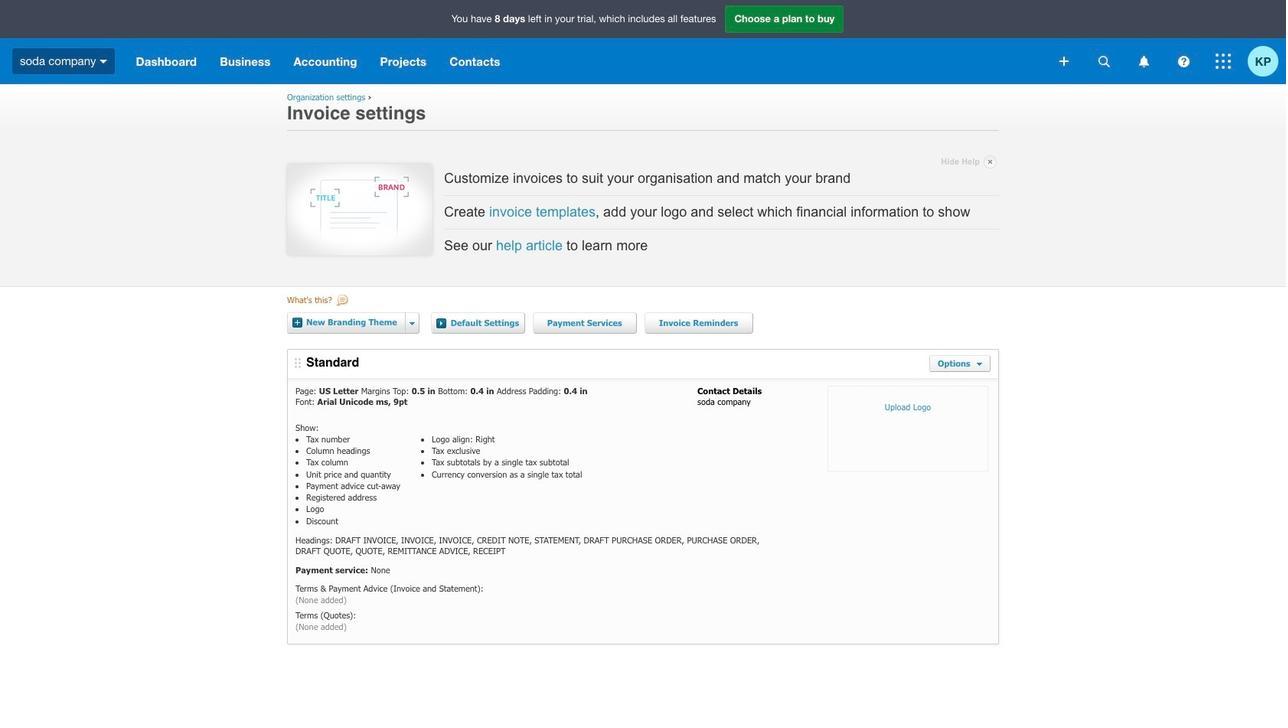 Task type: locate. For each thing, give the bounding box(es) containing it.
svg image
[[1098, 56, 1110, 67]]

banner
[[0, 0, 1286, 84]]

svg image
[[1216, 54, 1231, 69], [1139, 56, 1149, 67], [1178, 56, 1189, 67], [1060, 57, 1069, 66], [100, 60, 108, 63]]



Task type: vqa. For each thing, say whether or not it's contained in the screenshot.
svg image
yes



